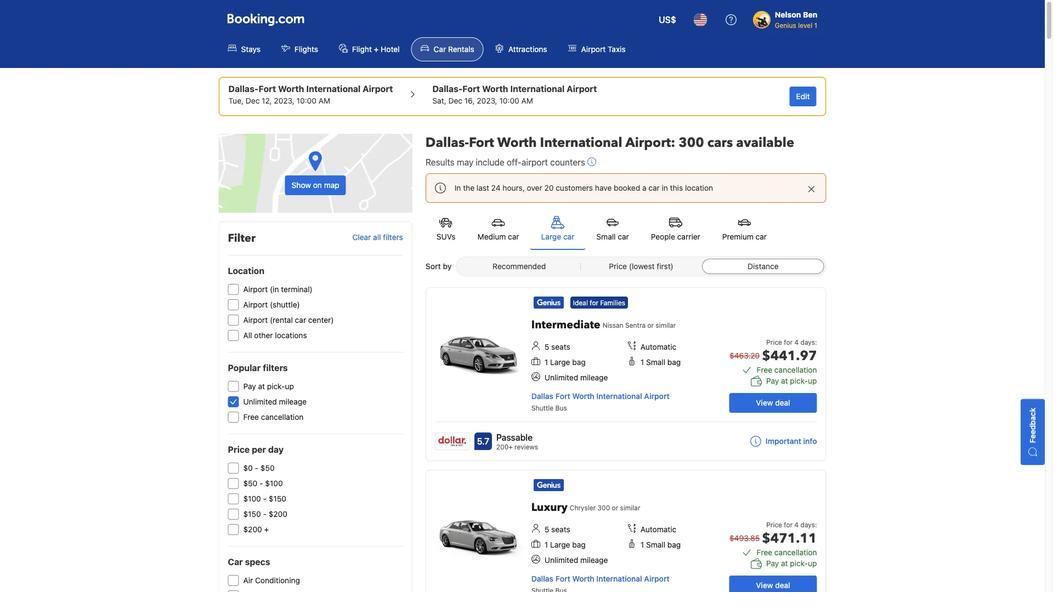 Task type: vqa. For each thing, say whether or not it's contained in the screenshot.
1st 1 Large bag
yes



Task type: locate. For each thing, give the bounding box(es) containing it.
or right "sentra"
[[648, 322, 654, 329]]

$100 down the $50 - $100 on the left of the page
[[243, 495, 261, 504]]

price up $471.11
[[767, 521, 783, 529]]

1 vertical spatial free cancellation
[[243, 413, 304, 422]]

up down popular filters
[[285, 382, 294, 391]]

view deal up important
[[757, 399, 791, 408]]

1 vertical spatial 4
[[795, 521, 799, 529]]

dallas- for dallas-fort worth international airport sat, dec 16, 2023, 10:00 am
[[433, 84, 463, 94]]

on
[[313, 181, 322, 190]]

fort inside dallas fort worth international airport shuttle bus
[[556, 392, 571, 401]]

dallas inside dallas fort worth international airport shuttle bus
[[532, 392, 554, 401]]

$150 up $200 +
[[243, 510, 261, 519]]

$200 down $100 - $150
[[269, 510, 288, 519]]

am for dallas-fort worth international airport tue, dec 12, 2023, 10:00 am
[[319, 96, 330, 105]]

cancellation for $471.11
[[775, 549, 818, 558]]

2 1 large bag from the top
[[545, 541, 586, 550]]

pick- for $471.11
[[791, 560, 809, 569]]

car right medium at the top
[[508, 232, 520, 242]]

car specs
[[228, 557, 270, 568]]

view deal button down $471.11
[[730, 576, 818, 593]]

or for luxury
[[612, 504, 619, 512]]

0 horizontal spatial 300
[[598, 504, 610, 512]]

dallas fort worth international airport shuttle bus
[[532, 392, 670, 412]]

days: up $471.11
[[801, 521, 818, 529]]

0 vertical spatial mileage
[[581, 374, 608, 383]]

car right premium
[[756, 232, 767, 242]]

1 dec from the left
[[246, 96, 260, 105]]

show on map button
[[219, 134, 413, 213]]

1 view deal from the top
[[757, 399, 791, 408]]

view down '$493.85'
[[757, 582, 774, 591]]

2023, inside dallas-fort worth international airport tue, dec 12, 2023, 10:00 am
[[274, 96, 295, 105]]

2023, inside dallas-fort worth international airport sat, dec 16, 2023, 10:00 am
[[477, 96, 498, 105]]

small
[[597, 232, 616, 242], [647, 358, 666, 367], [647, 541, 666, 550]]

international inside dallas-fort worth international airport tue, dec 12, 2023, 10:00 am
[[306, 84, 361, 94]]

large down luxury
[[550, 541, 571, 550]]

fort for dallas-fort worth international airport tue, dec 12, 2023, 10:00 am
[[259, 84, 276, 94]]

1 horizontal spatial $200
[[269, 510, 288, 519]]

0 horizontal spatial car
[[228, 557, 243, 568]]

2 vertical spatial small
[[647, 541, 666, 550]]

0 vertical spatial similar
[[656, 322, 676, 329]]

am down drop-off location element
[[522, 96, 533, 105]]

at down popular filters
[[258, 382, 265, 391]]

1 vertical spatial $50
[[243, 479, 258, 488]]

unlimited mileage up 'dallas fort worth international airport'
[[545, 556, 608, 565]]

1 vertical spatial small
[[647, 358, 666, 367]]

2 view deal button from the top
[[730, 576, 818, 593]]

cancellation down $441.97
[[775, 366, 818, 375]]

important
[[766, 437, 802, 446]]

2 2023, from the left
[[477, 96, 498, 105]]

2 product card group from the top
[[426, 470, 827, 593]]

view up important
[[757, 399, 774, 408]]

airport inside dallas-fort worth international airport sat, dec 16, 2023, 10:00 am
[[567, 84, 597, 94]]

0 vertical spatial dallas
[[532, 392, 554, 401]]

0 horizontal spatial filters
[[263, 363, 288, 374]]

up down $471.11
[[809, 560, 818, 569]]

0 horizontal spatial 2023,
[[274, 96, 295, 105]]

$200
[[269, 510, 288, 519], [243, 526, 262, 535]]

5 seats for luxury
[[545, 526, 571, 535]]

deal down $471.11
[[776, 582, 791, 591]]

(lowest
[[629, 262, 655, 271]]

skip to main content element
[[0, 0, 1046, 68]]

0 vertical spatial automatic
[[641, 343, 677, 352]]

1 horizontal spatial similar
[[656, 322, 676, 329]]

price inside the price for 4 days: $463.20 $441.97
[[767, 339, 783, 346]]

1 product card group from the top
[[426, 288, 831, 462]]

0 vertical spatial 5
[[545, 343, 550, 352]]

+ for flight
[[374, 45, 379, 54]]

1 1 small bag from the top
[[641, 358, 681, 367]]

0 vertical spatial $200
[[269, 510, 288, 519]]

4 inside the price for 4 days: $463.20 $441.97
[[795, 339, 799, 346]]

1 vertical spatial product card group
[[426, 470, 827, 593]]

0 horizontal spatial or
[[612, 504, 619, 512]]

results may include off-airport counters
[[426, 157, 586, 168]]

dallas fort worth international airport button for luxury
[[532, 575, 670, 584]]

mileage up 'dallas fort worth international airport'
[[581, 556, 608, 565]]

- right $0
[[255, 464, 259, 473]]

2 dallas from the top
[[532, 575, 554, 584]]

at for $441.97
[[782, 377, 789, 386]]

bag
[[573, 358, 586, 367], [668, 358, 681, 367], [573, 541, 586, 550], [668, 541, 681, 550]]

popular
[[228, 363, 261, 374]]

mileage for intermediate
[[581, 374, 608, 383]]

10:00 down pick-up location element
[[297, 96, 317, 105]]

1 large bag down intermediate
[[545, 358, 586, 367]]

view deal down $471.11
[[757, 582, 791, 591]]

at down $471.11
[[782, 560, 789, 569]]

day
[[268, 445, 284, 455]]

2 5 seats from the top
[[545, 526, 571, 535]]

unlimited up 'dallas fort worth international airport'
[[545, 556, 579, 565]]

pay for $441.97
[[767, 377, 780, 386]]

price inside price for 4 days: $493.85 $471.11
[[767, 521, 783, 529]]

1 vertical spatial similar
[[621, 504, 641, 512]]

automatic
[[641, 343, 677, 352], [641, 526, 677, 535]]

automatic for luxury
[[641, 526, 677, 535]]

dallas
[[532, 392, 554, 401], [532, 575, 554, 584]]

cancellation up day in the left bottom of the page
[[261, 413, 304, 422]]

1 vertical spatial days:
[[801, 521, 818, 529]]

1 seats from the top
[[552, 343, 571, 352]]

0 vertical spatial 1 small bag
[[641, 358, 681, 367]]

for inside the price for 4 days: $463.20 $441.97
[[785, 339, 793, 346]]

or inside intermediate nissan sentra or similar
[[648, 322, 654, 329]]

0 horizontal spatial 10:00
[[297, 96, 317, 105]]

similar right "sentra"
[[656, 322, 676, 329]]

1 5 seats from the top
[[545, 343, 571, 352]]

price left (lowest
[[609, 262, 627, 271]]

at down $441.97
[[782, 377, 789, 386]]

seats for luxury
[[552, 526, 571, 535]]

or
[[648, 322, 654, 329], [612, 504, 619, 512]]

price up $441.97
[[767, 339, 783, 346]]

dec inside dallas-fort worth international airport sat, dec 16, 2023, 10:00 am
[[449, 96, 463, 105]]

2 10:00 from the left
[[500, 96, 520, 105]]

4 for $471.11
[[795, 521, 799, 529]]

worth inside dallas-fort worth international airport sat, dec 16, 2023, 10:00 am
[[482, 84, 509, 94]]

fort inside dallas-fort worth international airport sat, dec 16, 2023, 10:00 am
[[463, 84, 480, 94]]

10:00 for dallas-fort worth international airport tue, dec 12, 2023, 10:00 am
[[297, 96, 317, 105]]

1 5 from the top
[[545, 343, 550, 352]]

0 horizontal spatial $50
[[243, 479, 258, 488]]

for
[[590, 299, 599, 307], [785, 339, 793, 346], [785, 521, 793, 529]]

0 vertical spatial free cancellation
[[757, 366, 818, 375]]

$150 up $150 - $200
[[269, 495, 287, 504]]

2 vertical spatial free cancellation
[[757, 549, 818, 558]]

similar for intermediate
[[656, 322, 676, 329]]

fort for dallas fort worth international airport
[[556, 575, 571, 584]]

pay at pick-up down $441.97
[[767, 377, 818, 386]]

for up $471.11
[[785, 521, 793, 529]]

5.7 element
[[475, 433, 492, 451]]

level
[[799, 21, 813, 29]]

carrier
[[678, 232, 701, 242]]

2 1 small bag from the top
[[641, 541, 681, 550]]

us$
[[659, 15, 677, 25]]

price for 4 days: $493.85 $471.11
[[730, 521, 818, 548]]

booked
[[614, 184, 641, 193]]

mileage down popular filters
[[279, 398, 307, 407]]

1 horizontal spatial or
[[648, 322, 654, 329]]

clear all filters button
[[353, 233, 403, 242]]

mileage up dallas fort worth international airport shuttle bus
[[581, 374, 608, 383]]

5 for intermediate
[[545, 343, 550, 352]]

1 right level
[[815, 21, 818, 29]]

pay down price for 4 days: $493.85 $471.11
[[767, 560, 780, 569]]

at
[[782, 377, 789, 386], [258, 382, 265, 391], [782, 560, 789, 569]]

mileage
[[581, 374, 608, 383], [279, 398, 307, 407], [581, 556, 608, 565]]

0 horizontal spatial $150
[[243, 510, 261, 519]]

reviews
[[515, 443, 538, 451]]

supplied by rc - dollar image
[[436, 434, 470, 450]]

1 vertical spatial for
[[785, 339, 793, 346]]

1 days: from the top
[[801, 339, 818, 346]]

1 small bag
[[641, 358, 681, 367], [641, 541, 681, 550]]

0 horizontal spatial dallas-fort worth international airport group
[[229, 82, 393, 106]]

0 vertical spatial seats
[[552, 343, 571, 352]]

2 4 from the top
[[795, 521, 799, 529]]

1 vertical spatial filters
[[263, 363, 288, 374]]

0 vertical spatial or
[[648, 322, 654, 329]]

days: inside the price for 4 days: $463.20 $441.97
[[801, 339, 818, 346]]

-
[[255, 464, 259, 473], [260, 479, 263, 488], [263, 495, 267, 504], [263, 510, 267, 519]]

- down $0 - $50
[[260, 479, 263, 488]]

car rentals link
[[411, 37, 484, 61]]

free cancellation for $441.97
[[757, 366, 818, 375]]

0 horizontal spatial dec
[[246, 96, 260, 105]]

dallas-fort worth international airport group down the attractions link on the top of the page
[[433, 82, 597, 106]]

1 vertical spatial large
[[550, 358, 571, 367]]

0 vertical spatial small
[[597, 232, 616, 242]]

international inside dallas-fort worth international airport sat, dec 16, 2023, 10:00 am
[[511, 84, 565, 94]]

product card group containing $471.11
[[426, 470, 827, 593]]

1 inside nelson ben genius level 1
[[815, 21, 818, 29]]

large car
[[542, 232, 575, 242]]

up for $441.97
[[809, 377, 818, 386]]

am inside dallas-fort worth international airport sat, dec 16, 2023, 10:00 am
[[522, 96, 533, 105]]

free down the price for 4 days: $463.20 $441.97
[[757, 366, 773, 375]]

0 vertical spatial cancellation
[[775, 366, 818, 375]]

0 vertical spatial view deal button
[[730, 394, 818, 413]]

1 vertical spatial view
[[757, 582, 774, 591]]

small inside button
[[597, 232, 616, 242]]

airport
[[582, 45, 606, 54], [363, 84, 393, 94], [567, 84, 597, 94], [243, 285, 268, 294], [243, 301, 268, 310], [243, 316, 268, 325], [645, 392, 670, 401], [645, 575, 670, 584]]

price (lowest first)
[[609, 262, 674, 271]]

rentals
[[448, 45, 475, 54]]

cancellation down $471.11
[[775, 549, 818, 558]]

free
[[757, 366, 773, 375], [243, 413, 259, 422], [757, 549, 773, 558]]

unlimited mileage for luxury
[[545, 556, 608, 565]]

free cancellation down $441.97
[[757, 366, 818, 375]]

am down pick-up location element
[[319, 96, 330, 105]]

fort inside dallas-fort worth international airport tue, dec 12, 2023, 10:00 am
[[259, 84, 276, 94]]

for up $441.97
[[785, 339, 793, 346]]

unlimited
[[545, 374, 579, 383], [243, 398, 277, 407], [545, 556, 579, 565]]

up
[[809, 377, 818, 386], [285, 382, 294, 391], [809, 560, 818, 569]]

unlimited mileage for intermediate
[[545, 374, 608, 383]]

free down price for 4 days: $493.85 $471.11
[[757, 549, 773, 558]]

airport inside dallas fort worth international airport shuttle bus
[[645, 392, 670, 401]]

fort for dallas-fort worth international airport: 300 cars available
[[469, 134, 495, 152]]

sort
[[426, 262, 441, 271]]

5 seats
[[545, 343, 571, 352], [545, 526, 571, 535]]

+
[[374, 45, 379, 54], [264, 526, 269, 535]]

1 vertical spatial 300
[[598, 504, 610, 512]]

am inside dallas-fort worth international airport tue, dec 12, 2023, 10:00 am
[[319, 96, 330, 105]]

0 horizontal spatial +
[[264, 526, 269, 535]]

2 am from the left
[[522, 96, 533, 105]]

1 small bag for intermediate
[[641, 358, 681, 367]]

deal for $441.97
[[776, 399, 791, 408]]

recommended
[[493, 262, 546, 271]]

5 down luxury
[[545, 526, 550, 535]]

1 dallas fort worth international airport button from the top
[[532, 392, 670, 401]]

1 deal from the top
[[776, 399, 791, 408]]

for for $471.11
[[785, 521, 793, 529]]

for right ideal
[[590, 299, 599, 307]]

price
[[609, 262, 627, 271], [767, 339, 783, 346], [228, 445, 250, 455], [767, 521, 783, 529]]

similar inside luxury chrysler 300 or similar
[[621, 504, 641, 512]]

for inside price for 4 days: $493.85 $471.11
[[785, 521, 793, 529]]

1 4 from the top
[[795, 339, 799, 346]]

1 1 large bag from the top
[[545, 358, 586, 367]]

pick- for $441.97
[[791, 377, 809, 386]]

1 vertical spatial automatic
[[641, 526, 677, 535]]

price for price for 4 days: $463.20 $441.97
[[767, 339, 783, 346]]

2 deal from the top
[[776, 582, 791, 591]]

worth inside dallas-fort worth international airport tue, dec 12, 2023, 10:00 am
[[278, 84, 304, 94]]

1 vertical spatial $200
[[243, 526, 262, 535]]

1 am from the left
[[319, 96, 330, 105]]

1 horizontal spatial dec
[[449, 96, 463, 105]]

dec inside dallas-fort worth international airport tue, dec 12, 2023, 10:00 am
[[246, 96, 260, 105]]

$50 up the $50 - $100 on the left of the page
[[261, 464, 275, 473]]

300 right chrysler
[[598, 504, 610, 512]]

dallas- inside dallas-fort worth international airport tue, dec 12, 2023, 10:00 am
[[229, 84, 259, 94]]

worth for dallas-fort worth international airport tue, dec 12, 2023, 10:00 am
[[278, 84, 304, 94]]

1 small bag for luxury
[[641, 541, 681, 550]]

4 up $441.97
[[795, 339, 799, 346]]

sort by element
[[456, 257, 827, 277]]

free cancellation
[[757, 366, 818, 375], [243, 413, 304, 422], [757, 549, 818, 558]]

nelson
[[775, 10, 802, 19]]

this
[[671, 184, 683, 193]]

dec left 12,
[[246, 96, 260, 105]]

2 vertical spatial cancellation
[[775, 549, 818, 558]]

1 vertical spatial view deal
[[757, 582, 791, 591]]

pay at pick-up for $471.11
[[767, 560, 818, 569]]

0 vertical spatial +
[[374, 45, 379, 54]]

car
[[649, 184, 660, 193], [508, 232, 520, 242], [564, 232, 575, 242], [618, 232, 629, 242], [756, 232, 767, 242], [295, 316, 306, 325]]

dallas fort worth international airport button for intermediate
[[532, 392, 670, 401]]

airport
[[522, 157, 548, 168]]

0 vertical spatial for
[[590, 299, 599, 307]]

per
[[252, 445, 266, 455]]

unlimited mileage
[[545, 374, 608, 383], [243, 398, 307, 407], [545, 556, 608, 565]]

free cancellation down $471.11
[[757, 549, 818, 558]]

view deal button up important
[[730, 394, 818, 413]]

0 vertical spatial free
[[757, 366, 773, 375]]

car left small car in the right of the page
[[564, 232, 575, 242]]

1 horizontal spatial 10:00
[[500, 96, 520, 105]]

filters
[[383, 233, 403, 242], [263, 363, 288, 374]]

dallas- up tue,
[[229, 84, 259, 94]]

$100 up $100 - $150
[[265, 479, 283, 488]]

car left specs
[[228, 557, 243, 568]]

dec left "16,"
[[449, 96, 463, 105]]

view for $471.11
[[757, 582, 774, 591]]

1 vertical spatial $150
[[243, 510, 261, 519]]

other
[[254, 331, 273, 340]]

or inside luxury chrysler 300 or similar
[[612, 504, 619, 512]]

2 days: from the top
[[801, 521, 818, 529]]

free for $471.11
[[757, 549, 773, 558]]

up down $441.97
[[809, 377, 818, 386]]

0 vertical spatial days:
[[801, 339, 818, 346]]

1 vertical spatial car
[[228, 557, 243, 568]]

or right chrysler
[[612, 504, 619, 512]]

2 automatic from the top
[[641, 526, 677, 535]]

a
[[643, 184, 647, 193]]

flight + hotel link
[[330, 37, 409, 61]]

unlimited for intermediate
[[545, 374, 579, 383]]

last
[[477, 184, 490, 193]]

seats down luxury
[[552, 526, 571, 535]]

pay down the price for 4 days: $463.20 $441.97
[[767, 377, 780, 386]]

pay at pick-up down popular filters
[[243, 382, 294, 391]]

+ down $150 - $200
[[264, 526, 269, 535]]

2 dallas fort worth international airport button from the top
[[532, 575, 670, 584]]

unlimited up bus
[[545, 374, 579, 383]]

at for $471.11
[[782, 560, 789, 569]]

dallas- up sat,
[[433, 84, 463, 94]]

1 large bag down luxury
[[545, 541, 586, 550]]

2 vertical spatial large
[[550, 541, 571, 550]]

1 10:00 from the left
[[297, 96, 317, 105]]

pick- down $471.11
[[791, 560, 809, 569]]

deal up important
[[776, 399, 791, 408]]

feedback
[[1029, 408, 1038, 444]]

filters right all in the left top of the page
[[383, 233, 403, 242]]

pick- down $441.97
[[791, 377, 809, 386]]

important info
[[766, 437, 818, 446]]

1 horizontal spatial filters
[[383, 233, 403, 242]]

available
[[737, 134, 795, 152]]

2 dec from the left
[[449, 96, 463, 105]]

$50 down $0
[[243, 479, 258, 488]]

international for shuttle
[[597, 392, 643, 401]]

1 vertical spatial +
[[264, 526, 269, 535]]

international inside dallas fort worth international airport shuttle bus
[[597, 392, 643, 401]]

off-
[[507, 157, 522, 168]]

free up price per day
[[243, 413, 259, 422]]

1 vertical spatial dallas
[[532, 575, 554, 584]]

1 vertical spatial 1 large bag
[[545, 541, 586, 550]]

0 vertical spatial product card group
[[426, 288, 831, 462]]

pay
[[767, 377, 780, 386], [243, 382, 256, 391], [767, 560, 780, 569]]

2023,
[[274, 96, 295, 105], [477, 96, 498, 105]]

2 5 from the top
[[545, 526, 550, 535]]

seats down intermediate
[[552, 343, 571, 352]]

worth for dallas-fort worth international airport: 300 cars available
[[498, 134, 537, 152]]

1 vertical spatial or
[[612, 504, 619, 512]]

2 vertical spatial for
[[785, 521, 793, 529]]

1 horizontal spatial 2023,
[[477, 96, 498, 105]]

4 inside price for 4 days: $493.85 $471.11
[[795, 521, 799, 529]]

1 vertical spatial view deal button
[[730, 576, 818, 593]]

- for $0
[[255, 464, 259, 473]]

1 large bag
[[545, 358, 586, 367], [545, 541, 586, 550]]

airport (rental car center)
[[243, 316, 334, 325]]

2023, right 12,
[[274, 96, 295, 105]]

1 automatic from the top
[[641, 343, 677, 352]]

2 vertical spatial unlimited
[[545, 556, 579, 565]]

pay at pick-up down $471.11
[[767, 560, 818, 569]]

suvs button
[[426, 210, 467, 249]]

2 view deal from the top
[[757, 582, 791, 591]]

0 vertical spatial 5 seats
[[545, 343, 571, 352]]

dec
[[246, 96, 260, 105], [449, 96, 463, 105]]

1 horizontal spatial +
[[374, 45, 379, 54]]

1 view deal button from the top
[[730, 394, 818, 413]]

price inside the sort by element
[[609, 262, 627, 271]]

stays link
[[219, 37, 270, 61]]

0 vertical spatial $100
[[265, 479, 283, 488]]

0 vertical spatial large
[[542, 232, 562, 242]]

300 left cars
[[679, 134, 705, 152]]

5
[[545, 343, 550, 352], [545, 526, 550, 535]]

filters right 'popular'
[[263, 363, 288, 374]]

international
[[306, 84, 361, 94], [511, 84, 565, 94], [540, 134, 623, 152], [597, 392, 643, 401], [597, 575, 643, 584]]

dallas-fort worth international airport group
[[229, 82, 393, 106], [433, 82, 597, 106]]

car for premium car
[[756, 232, 767, 242]]

- for $150
[[263, 510, 267, 519]]

0 vertical spatial car
[[434, 45, 446, 54]]

0 horizontal spatial $100
[[243, 495, 261, 504]]

2 view from the top
[[757, 582, 774, 591]]

1 vertical spatial seats
[[552, 526, 571, 535]]

0 vertical spatial $150
[[269, 495, 287, 504]]

product card group
[[426, 288, 831, 462], [426, 470, 827, 593]]

0 vertical spatial unlimited
[[545, 374, 579, 383]]

1 vertical spatial 5
[[545, 526, 550, 535]]

flight
[[352, 45, 372, 54]]

days: for $441.97
[[801, 339, 818, 346]]

first)
[[657, 262, 674, 271]]

dallas-fort worth international airport group down flights
[[229, 82, 393, 106]]

0 horizontal spatial am
[[319, 96, 330, 105]]

2 vertical spatial mileage
[[581, 556, 608, 565]]

car inside small car button
[[618, 232, 629, 242]]

0 vertical spatial 1 large bag
[[545, 358, 586, 367]]

10:00 down drop-off location element
[[500, 96, 520, 105]]

5 seats down intermediate
[[545, 343, 571, 352]]

large down intermediate
[[550, 358, 571, 367]]

unlimited down popular filters
[[243, 398, 277, 407]]

view deal
[[757, 399, 791, 408], [757, 582, 791, 591]]

similar right chrysler
[[621, 504, 641, 512]]

terminal)
[[281, 285, 313, 294]]

price left per
[[228, 445, 250, 455]]

car inside 'link'
[[434, 45, 446, 54]]

- for $50
[[260, 479, 263, 488]]

5 seats down luxury
[[545, 526, 571, 535]]

car inside medium car button
[[508, 232, 520, 242]]

0 horizontal spatial similar
[[621, 504, 641, 512]]

dallas- up the results
[[426, 134, 469, 152]]

if you choose one, you'll need to make your own way there - but prices can be a lot lower. image
[[588, 158, 597, 166], [588, 158, 597, 166]]

1 2023, from the left
[[274, 96, 295, 105]]

airport inside airport taxis link
[[582, 45, 606, 54]]

0 vertical spatial dallas fort worth international airport button
[[532, 392, 670, 401]]

1 vertical spatial 5 seats
[[545, 526, 571, 535]]

0 vertical spatial filters
[[383, 233, 403, 242]]

0 vertical spatial view
[[757, 399, 774, 408]]

car inside large car button
[[564, 232, 575, 242]]

similar for luxury
[[621, 504, 641, 512]]

price for price for 4 days: $493.85 $471.11
[[767, 521, 783, 529]]

attractions link
[[486, 37, 557, 61]]

2 seats from the top
[[552, 526, 571, 535]]

similar inside intermediate nissan sentra or similar
[[656, 322, 676, 329]]

car left rentals
[[434, 45, 446, 54]]

4
[[795, 339, 799, 346], [795, 521, 799, 529]]

dallas for dallas fort worth international airport shuttle bus
[[532, 392, 554, 401]]

days: inside price for 4 days: $493.85 $471.11
[[801, 521, 818, 529]]

1 horizontal spatial dallas-fort worth international airport group
[[433, 82, 597, 106]]

free for $441.97
[[757, 366, 773, 375]]

people
[[651, 232, 676, 242]]

1 vertical spatial dallas fort worth international airport button
[[532, 575, 670, 584]]

1 horizontal spatial 300
[[679, 134, 705, 152]]

view deal button for $471.11
[[730, 576, 818, 593]]

international for tue,
[[306, 84, 361, 94]]

car up price (lowest first)
[[618, 232, 629, 242]]

2 vertical spatial unlimited mileage
[[545, 556, 608, 565]]

car inside premium car button
[[756, 232, 767, 242]]

worth inside dallas fort worth international airport shuttle bus
[[573, 392, 595, 401]]

1 horizontal spatial am
[[522, 96, 533, 105]]

- up $150 - $200
[[263, 495, 267, 504]]

1 vertical spatial 1 small bag
[[641, 541, 681, 550]]

10:00 inside dallas-fort worth international airport sat, dec 16, 2023, 10:00 am
[[500, 96, 520, 105]]

2023, right "16,"
[[477, 96, 498, 105]]

1 vertical spatial deal
[[776, 582, 791, 591]]

2 vertical spatial free
[[757, 549, 773, 558]]

5 seats for intermediate
[[545, 343, 571, 352]]

+ inside skip to main content "element"
[[374, 45, 379, 54]]

dallas- inside dallas-fort worth international airport sat, dec 16, 2023, 10:00 am
[[433, 84, 463, 94]]

1 dallas from the top
[[532, 392, 554, 401]]

1 view from the top
[[757, 399, 774, 408]]

unlimited mileage down popular filters
[[243, 398, 307, 407]]

10:00 inside dallas-fort worth international airport tue, dec 12, 2023, 10:00 am
[[297, 96, 317, 105]]



Task type: describe. For each thing, give the bounding box(es) containing it.
popular filters
[[228, 363, 288, 374]]

1 large bag for luxury
[[545, 541, 586, 550]]

$471.11
[[763, 530, 818, 548]]

pick- down popular filters
[[267, 382, 285, 391]]

0 horizontal spatial $200
[[243, 526, 262, 535]]

pay for $471.11
[[767, 560, 780, 569]]

seats for intermediate
[[552, 343, 571, 352]]

2 dallas-fort worth international airport group from the left
[[433, 82, 597, 106]]

2023, for dallas-fort worth international airport tue, dec 12, 2023, 10:00 am
[[274, 96, 295, 105]]

2023, for dallas-fort worth international airport sat, dec 16, 2023, 10:00 am
[[477, 96, 498, 105]]

view for $441.97
[[757, 399, 774, 408]]

sat,
[[433, 96, 447, 105]]

premium car
[[723, 232, 767, 242]]

results
[[426, 157, 455, 168]]

0 vertical spatial 300
[[679, 134, 705, 152]]

specs
[[245, 557, 270, 568]]

feedback button
[[1021, 399, 1046, 466]]

nelson ben genius level 1
[[775, 10, 818, 29]]

small for luxury
[[647, 541, 666, 550]]

automatic for intermediate
[[641, 343, 677, 352]]

$50 - $100
[[243, 479, 283, 488]]

dallas-fort worth international airport tue, dec 12, 2023, 10:00 am
[[229, 84, 393, 105]]

dallas- for dallas-fort worth international airport: 300 cars available
[[426, 134, 469, 152]]

$463.20
[[730, 352, 760, 361]]

1 vertical spatial unlimited mileage
[[243, 398, 307, 407]]

airport:
[[626, 134, 676, 152]]

ideal
[[573, 299, 588, 307]]

1 dallas-fort worth international airport group from the left
[[229, 82, 393, 106]]

car for small car
[[618, 232, 629, 242]]

hours,
[[503, 184, 525, 193]]

(shuttle)
[[270, 301, 300, 310]]

airport (in terminal)
[[243, 285, 313, 294]]

car for car rentals
[[434, 45, 446, 54]]

filter
[[228, 231, 256, 246]]

$200 +
[[243, 526, 269, 535]]

car for car specs
[[228, 557, 243, 568]]

free cancellation for $471.11
[[757, 549, 818, 558]]

search summary element
[[219, 77, 827, 116]]

car for medium car
[[508, 232, 520, 242]]

people carrier
[[651, 232, 701, 242]]

1 vertical spatial mileage
[[279, 398, 307, 407]]

sort by
[[426, 262, 452, 271]]

the
[[463, 184, 475, 193]]

counters
[[551, 157, 586, 168]]

filters inside button
[[383, 233, 403, 242]]

view deal for $471.11
[[757, 582, 791, 591]]

nissan
[[603, 322, 624, 329]]

1 down "sentra"
[[641, 358, 644, 367]]

pay at pick-up for $441.97
[[767, 377, 818, 386]]

tue,
[[229, 96, 244, 105]]

$493.85
[[730, 534, 760, 543]]

(in
[[270, 285, 279, 294]]

5 for luxury
[[545, 526, 550, 535]]

1 horizontal spatial $150
[[269, 495, 287, 504]]

car right a
[[649, 184, 660, 193]]

conditioning
[[255, 577, 300, 586]]

large inside button
[[542, 232, 562, 242]]

0 vertical spatial $50
[[261, 464, 275, 473]]

dallas for dallas fort worth international airport
[[532, 575, 554, 584]]

premium
[[723, 232, 754, 242]]

deal for $471.11
[[776, 582, 791, 591]]

flight + hotel
[[352, 45, 400, 54]]

or for intermediate
[[648, 322, 654, 329]]

small for intermediate
[[647, 358, 666, 367]]

medium
[[478, 232, 506, 242]]

info
[[804, 437, 818, 446]]

dec for dallas-fort worth international airport tue, dec 12, 2023, 10:00 am
[[246, 96, 260, 105]]

genius
[[775, 21, 797, 29]]

dallas fort worth international airport
[[532, 575, 670, 584]]

car for large car
[[564, 232, 575, 242]]

small car
[[597, 232, 629, 242]]

location
[[228, 266, 265, 276]]

1 down intermediate
[[545, 358, 548, 367]]

1 down luxury
[[545, 541, 548, 550]]

$150 - $200
[[243, 510, 288, 519]]

$100 - $150
[[243, 495, 287, 504]]

1 up 'dallas fort worth international airport'
[[641, 541, 644, 550]]

view deal for $441.97
[[757, 399, 791, 408]]

pay down 'popular'
[[243, 382, 256, 391]]

dec for dallas-fort worth international airport sat, dec 16, 2023, 10:00 am
[[449, 96, 463, 105]]

for for $441.97
[[785, 339, 793, 346]]

premium car button
[[712, 210, 778, 249]]

large car button
[[531, 210, 586, 250]]

1 vertical spatial free
[[243, 413, 259, 422]]

clear all filters
[[353, 233, 403, 242]]

unlimited for luxury
[[545, 556, 579, 565]]

customers
[[556, 184, 593, 193]]

passable
[[497, 433, 533, 443]]

in the last 24 hours, over 20 customers have booked a car in this location
[[455, 184, 714, 193]]

fort for dallas fort worth international airport shuttle bus
[[556, 392, 571, 401]]

hotel
[[381, 45, 400, 54]]

cars
[[708, 134, 733, 152]]

- for $100
[[263, 495, 267, 504]]

mileage for luxury
[[581, 556, 608, 565]]

in
[[455, 184, 461, 193]]

1 large bag for intermediate
[[545, 358, 586, 367]]

pick-up location element
[[229, 82, 393, 96]]

attractions
[[509, 45, 548, 54]]

product card group containing $441.97
[[426, 288, 831, 462]]

$0 - $50
[[243, 464, 275, 473]]

+ for $200
[[264, 526, 269, 535]]

200+
[[497, 443, 513, 451]]

stays
[[241, 45, 261, 54]]

worth for dallas fort worth international airport
[[573, 575, 595, 584]]

4 for $441.97
[[795, 339, 799, 346]]

chrysler
[[570, 504, 596, 512]]

airport (shuttle)
[[243, 301, 300, 310]]

1 vertical spatial $100
[[243, 495, 261, 504]]

fort for dallas-fort worth international airport sat, dec 16, 2023, 10:00 am
[[463, 84, 480, 94]]

dallas-fort worth international airport sat, dec 16, 2023, 10:00 am
[[433, 84, 597, 105]]

days: for $471.11
[[801, 521, 818, 529]]

all
[[243, 331, 252, 340]]

10:00 for dallas-fort worth international airport sat, dec 16, 2023, 10:00 am
[[500, 96, 520, 105]]

view deal button for $441.97
[[730, 394, 818, 413]]

flights
[[295, 45, 318, 54]]

worth for dallas-fort worth international airport sat, dec 16, 2023, 10:00 am
[[482, 84, 509, 94]]

us$ button
[[653, 7, 683, 33]]

am for dallas-fort worth international airport sat, dec 16, 2023, 10:00 am
[[522, 96, 533, 105]]

20
[[545, 184, 554, 193]]

1 vertical spatial cancellation
[[261, 413, 304, 422]]

all other locations
[[243, 331, 307, 340]]

large for luxury
[[550, 541, 571, 550]]

5.7
[[477, 437, 490, 447]]

airport inside dallas-fort worth international airport tue, dec 12, 2023, 10:00 am
[[363, 84, 393, 94]]

1 vertical spatial unlimited
[[243, 398, 277, 407]]

dallas- for dallas-fort worth international airport tue, dec 12, 2023, 10:00 am
[[229, 84, 259, 94]]

edit
[[797, 92, 810, 101]]

1 horizontal spatial $100
[[265, 479, 283, 488]]

price per day
[[228, 445, 284, 455]]

customer rating 5.7 passable element
[[497, 431, 538, 445]]

include
[[476, 157, 505, 168]]

pick-up date element
[[229, 96, 393, 106]]

price for price per day
[[228, 445, 250, 455]]

luxury chrysler 300 or similar
[[532, 501, 641, 516]]

all
[[373, 233, 381, 242]]

intermediate nissan sentra or similar
[[532, 318, 676, 333]]

by
[[443, 262, 452, 271]]

24
[[492, 184, 501, 193]]

international for sat,
[[511, 84, 565, 94]]

passable 200+ reviews
[[497, 433, 538, 451]]

price for price (lowest first)
[[609, 262, 627, 271]]

air
[[243, 577, 253, 586]]

in
[[662, 184, 668, 193]]

large for intermediate
[[550, 358, 571, 367]]

car up locations
[[295, 316, 306, 325]]

intermediate
[[532, 318, 601, 333]]

airport taxis
[[582, 45, 626, 54]]

up for $471.11
[[809, 560, 818, 569]]

drop-off date element
[[433, 96, 597, 106]]

300 inside luxury chrysler 300 or similar
[[598, 504, 610, 512]]

center)
[[308, 316, 334, 325]]

drop-off location element
[[433, 82, 597, 96]]

car rentals
[[434, 45, 475, 54]]

price for 4 days: $463.20 $441.97
[[730, 339, 818, 365]]

air conditioning
[[243, 577, 300, 586]]

sentra
[[626, 322, 646, 329]]

international for 300
[[540, 134, 623, 152]]

cancellation for $441.97
[[775, 366, 818, 375]]

medium car button
[[467, 210, 531, 249]]

small car button
[[586, 210, 640, 249]]

worth for dallas fort worth international airport shuttle bus
[[573, 392, 595, 401]]



